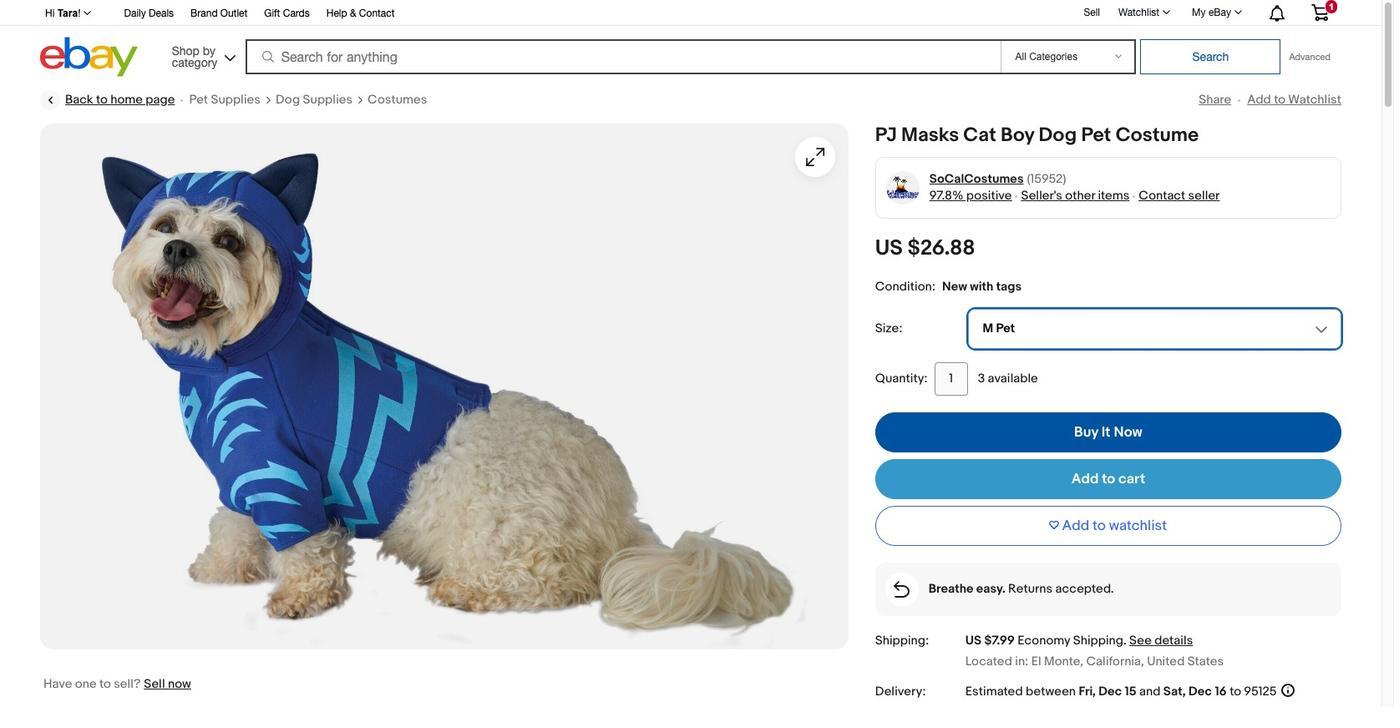 Task type: locate. For each thing, give the bounding box(es) containing it.
to for watchlist
[[1274, 92, 1286, 108]]

to inside add to cart link
[[1102, 471, 1116, 488]]

0 vertical spatial pet
[[189, 92, 208, 108]]

1 horizontal spatial sell
[[1084, 6, 1100, 18]]

1 vertical spatial contact
[[1139, 188, 1186, 204]]

gift
[[264, 8, 280, 19]]

16
[[1215, 685, 1227, 701]]

pet down category
[[189, 92, 208, 108]]

supplies
[[211, 92, 261, 108], [303, 92, 353, 108]]

0 horizontal spatial watchlist
[[1119, 7, 1160, 18]]

contact right &
[[359, 8, 395, 19]]

add inside button
[[1062, 518, 1090, 535]]

daily
[[124, 8, 146, 19]]

to inside the 'add to watchlist' button
[[1093, 518, 1106, 535]]

0 vertical spatial us
[[875, 236, 903, 262]]

advanced link
[[1281, 40, 1339, 74]]

el
[[1032, 655, 1042, 671]]

socalcostumes (15952)
[[930, 171, 1067, 187]]

3 available
[[978, 371, 1038, 387]]

0 horizontal spatial sell
[[144, 677, 165, 693]]

positive
[[967, 188, 1012, 204]]

to
[[96, 92, 108, 108], [1274, 92, 1286, 108], [1102, 471, 1116, 488], [1093, 518, 1106, 535], [99, 677, 111, 693], [1230, 685, 1242, 701]]

boy
[[1001, 124, 1035, 147]]

pj masks cat boy dog pet costume
[[875, 124, 1199, 147]]

0 vertical spatial contact
[[359, 8, 395, 19]]

dec left 16
[[1189, 685, 1212, 701]]

0 horizontal spatial supplies
[[211, 92, 261, 108]]

contact seller
[[1139, 188, 1220, 204]]

advanced
[[1290, 52, 1331, 62]]

pj masks cat boy dog pet costume - picture 1 of 1 image
[[40, 124, 849, 650]]

size
[[875, 321, 899, 337]]

costumes
[[368, 92, 427, 108]]

2 vertical spatial add
[[1062, 518, 1090, 535]]

buy it now link
[[875, 413, 1342, 453]]

watchlist right sell link
[[1119, 7, 1160, 18]]

dog
[[276, 92, 300, 108], [1039, 124, 1077, 147]]

1 horizontal spatial us
[[966, 633, 982, 649]]

1 vertical spatial us
[[966, 633, 982, 649]]

1 horizontal spatial supplies
[[303, 92, 353, 108]]

shop by category button
[[164, 37, 240, 73]]

watchlist link
[[1110, 3, 1178, 23]]

supplies left costumes
[[303, 92, 353, 108]]

to down advanced link
[[1274, 92, 1286, 108]]

supplies for pet supplies
[[211, 92, 261, 108]]

items
[[1098, 188, 1130, 204]]

condition:
[[875, 279, 936, 295]]

to inside back to home page link
[[96, 92, 108, 108]]

0 horizontal spatial dog
[[276, 92, 300, 108]]

0 horizontal spatial us
[[875, 236, 903, 262]]

0 horizontal spatial pet
[[189, 92, 208, 108]]

to for cart
[[1102, 471, 1116, 488]]

add
[[1248, 92, 1272, 108], [1072, 471, 1099, 488], [1062, 518, 1090, 535]]

help
[[327, 8, 347, 19]]

0 vertical spatial add
[[1248, 92, 1272, 108]]

1 horizontal spatial dog
[[1039, 124, 1077, 147]]

to right back
[[96, 92, 108, 108]]

contact inside account navigation
[[359, 8, 395, 19]]

1 horizontal spatial contact
[[1139, 188, 1186, 204]]

add for add to watchlist
[[1062, 518, 1090, 535]]

0 vertical spatial sell
[[1084, 6, 1100, 18]]

dog right pet supplies
[[276, 92, 300, 108]]

with details__icon image
[[894, 582, 910, 598]]

my ebay link
[[1183, 3, 1250, 23]]

Quantity: text field
[[935, 363, 968, 396]]

socalcostumes image
[[886, 171, 920, 205]]

1 vertical spatial dog
[[1039, 124, 1077, 147]]

contact left seller
[[1139, 188, 1186, 204]]

to left the cart
[[1102, 471, 1116, 488]]

watchlist down advanced link
[[1289, 92, 1342, 108]]

us left $7.99
[[966, 633, 982, 649]]

pet left the costume
[[1082, 124, 1112, 147]]

hi tara !
[[45, 8, 81, 19]]

costume
[[1116, 124, 1199, 147]]

page
[[146, 92, 175, 108]]

tags
[[997, 279, 1022, 295]]

us
[[875, 236, 903, 262], [966, 633, 982, 649]]

tara
[[57, 8, 78, 19]]

1 vertical spatial sell
[[144, 677, 165, 693]]

other
[[1066, 188, 1096, 204]]

now
[[1114, 424, 1143, 441]]

2 dec from the left
[[1189, 685, 1212, 701]]

shipping:
[[875, 633, 929, 649]]

seller's other items link
[[1021, 188, 1130, 204]]

supplies down category
[[211, 92, 261, 108]]

1 horizontal spatial dec
[[1189, 685, 1212, 701]]

cat
[[964, 124, 997, 147]]

none submit inside shop by category banner
[[1141, 39, 1281, 74]]

15
[[1125, 685, 1137, 701]]

sat,
[[1164, 685, 1186, 701]]

1 horizontal spatial watchlist
[[1289, 92, 1342, 108]]

pet
[[189, 92, 208, 108], [1082, 124, 1112, 147]]

sell link
[[1077, 6, 1108, 18]]

us up condition:
[[875, 236, 903, 262]]

in:
[[1015, 655, 1029, 671]]

share button
[[1199, 92, 1232, 108]]

1 dec from the left
[[1099, 685, 1122, 701]]

sell
[[1084, 6, 1100, 18], [144, 677, 165, 693]]

seller's other items
[[1021, 188, 1130, 204]]

costumes link
[[368, 92, 427, 109]]

see
[[1130, 633, 1152, 649]]

help & contact
[[327, 8, 395, 19]]

sell left the now
[[144, 677, 165, 693]]

brand
[[191, 8, 218, 19]]

us $7.99
[[966, 633, 1015, 649]]

sell left the watchlist link
[[1084, 6, 1100, 18]]

it
[[1102, 424, 1111, 441]]

3
[[978, 371, 985, 387]]

0 vertical spatial dog
[[276, 92, 300, 108]]

1 supplies from the left
[[211, 92, 261, 108]]

1 link
[[1302, 0, 1339, 24]]

add left the cart
[[1072, 471, 1099, 488]]

monte,
[[1044, 655, 1084, 671]]

dec left 15
[[1099, 685, 1122, 701]]

shop
[[172, 44, 200, 57]]

1 vertical spatial add
[[1072, 471, 1099, 488]]

add right share button
[[1248, 92, 1272, 108]]

to left watchlist
[[1093, 518, 1106, 535]]

None submit
[[1141, 39, 1281, 74]]

add down the add to cart
[[1062, 518, 1090, 535]]

dog right boy
[[1039, 124, 1077, 147]]

watchlist inside account navigation
[[1119, 7, 1160, 18]]

available
[[988, 371, 1038, 387]]

0 vertical spatial watchlist
[[1119, 7, 1160, 18]]

by
[[203, 44, 216, 57]]

quantity:
[[875, 371, 928, 387]]

2 supplies from the left
[[303, 92, 353, 108]]

1 horizontal spatial pet
[[1082, 124, 1112, 147]]

back to home page link
[[40, 90, 175, 110]]

0 horizontal spatial dec
[[1099, 685, 1122, 701]]

0 horizontal spatial contact
[[359, 8, 395, 19]]

help & contact link
[[327, 5, 395, 23]]

buy
[[1075, 424, 1099, 441]]



Task type: vqa. For each thing, say whether or not it's contained in the screenshot.
Help & Contact
yes



Task type: describe. For each thing, give the bounding box(es) containing it.
hi
[[45, 8, 55, 19]]

95125
[[1244, 685, 1277, 701]]

!
[[78, 8, 81, 19]]

watchlist
[[1109, 518, 1168, 535]]

with
[[970, 279, 994, 295]]

socalcostumes link
[[930, 171, 1024, 188]]

sell inside account navigation
[[1084, 6, 1100, 18]]

97.8% positive link
[[930, 188, 1012, 204]]

&
[[350, 8, 356, 19]]

breathe easy. returns accepted.
[[929, 581, 1114, 597]]

economy
[[1018, 633, 1071, 649]]

1
[[1329, 2, 1334, 12]]

socalcostumes
[[930, 171, 1024, 187]]

pj
[[875, 124, 897, 147]]

economy shipping . see details
[[1018, 633, 1193, 649]]

located in: el monte, california, united states
[[966, 655, 1224, 671]]

dog inside dog supplies link
[[276, 92, 300, 108]]

97.8%
[[930, 188, 964, 204]]

my
[[1192, 7, 1206, 18]]

returns
[[1009, 581, 1053, 597]]

supplies for dog supplies
[[303, 92, 353, 108]]

buy it now
[[1075, 424, 1143, 441]]

seller's
[[1021, 188, 1063, 204]]

dog supplies link
[[276, 92, 353, 109]]

add to cart
[[1072, 471, 1146, 488]]

us $26.88
[[875, 236, 976, 262]]

cards
[[283, 8, 310, 19]]

add to watchlist
[[1248, 92, 1342, 108]]

add to cart link
[[875, 460, 1342, 500]]

sell?
[[114, 677, 141, 693]]

us for us $7.99
[[966, 633, 982, 649]]

add to watchlist button
[[875, 506, 1342, 546]]

contact seller link
[[1139, 188, 1220, 204]]

brand outlet link
[[191, 5, 248, 23]]

pet supplies
[[189, 92, 261, 108]]

california,
[[1087, 655, 1145, 671]]

$7.99
[[985, 633, 1015, 649]]

back
[[65, 92, 93, 108]]

now
[[168, 677, 191, 693]]

add to watchlist link
[[1248, 92, 1342, 108]]

masks
[[902, 124, 959, 147]]

.
[[1124, 633, 1127, 649]]

have
[[43, 677, 72, 693]]

united
[[1147, 655, 1185, 671]]

states
[[1188, 655, 1224, 671]]

us for us $26.88
[[875, 236, 903, 262]]

new
[[943, 279, 967, 295]]

share
[[1199, 92, 1232, 108]]

$26.88
[[908, 236, 976, 262]]

account navigation
[[36, 0, 1342, 26]]

brand outlet
[[191, 8, 248, 19]]

dog supplies
[[276, 92, 353, 108]]

shop by category banner
[[36, 0, 1342, 81]]

97.8% positive
[[930, 188, 1012, 204]]

and
[[1140, 685, 1161, 701]]

deals
[[149, 8, 174, 19]]

accepted.
[[1056, 581, 1114, 597]]

shipping
[[1073, 633, 1124, 649]]

details
[[1155, 633, 1193, 649]]

have one to sell? sell now
[[43, 677, 191, 693]]

add for add to cart
[[1072, 471, 1099, 488]]

add for add to watchlist
[[1248, 92, 1272, 108]]

to right 16
[[1230, 685, 1242, 701]]

seller
[[1189, 188, 1220, 204]]

to right one in the left bottom of the page
[[99, 677, 111, 693]]

Search for anything text field
[[248, 41, 998, 73]]

located
[[966, 655, 1013, 671]]

between
[[1026, 685, 1076, 701]]

to for home
[[96, 92, 108, 108]]

one
[[75, 677, 97, 693]]

easy.
[[977, 581, 1006, 597]]

gift cards
[[264, 8, 310, 19]]

ebay
[[1209, 7, 1232, 18]]

outlet
[[220, 8, 248, 19]]

daily deals link
[[124, 5, 174, 23]]

1 vertical spatial watchlist
[[1289, 92, 1342, 108]]

my ebay
[[1192, 7, 1232, 18]]

home
[[110, 92, 143, 108]]

to for watchlist
[[1093, 518, 1106, 535]]

sell now link
[[144, 677, 191, 693]]

1 vertical spatial pet
[[1082, 124, 1112, 147]]

shop by category
[[172, 44, 218, 69]]

add to watchlist
[[1062, 518, 1168, 535]]

see details link
[[1130, 633, 1193, 649]]

(15952)
[[1027, 171, 1067, 187]]

estimated between fri, dec 15 and sat, dec 16 to 95125
[[966, 685, 1277, 701]]

back to home page
[[65, 92, 175, 108]]



